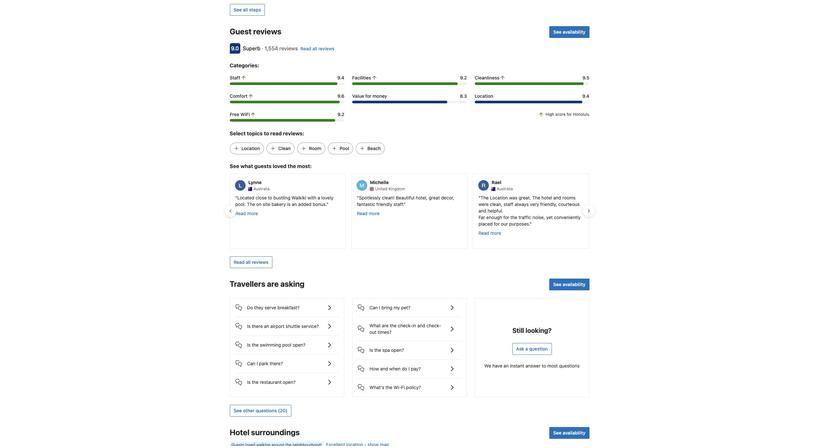 Task type: describe. For each thing, give the bounding box(es) containing it.
other
[[243, 408, 255, 413]]

free wifi 9.2 meter
[[230, 119, 344, 122]]

fantastic
[[357, 201, 375, 207]]

ask
[[516, 346, 524, 351]]

what are the check-in and check- out times?
[[370, 323, 441, 335]]

can for can i bring my pet?
[[370, 305, 378, 310]]

can i bring my pet? button
[[358, 298, 461, 312]]

location inside " the location was great. the hotel and rooms were clean, staff always very friendly, courteous and helpful. far enough for the traffic noise, yet conveniently placed for our purposes.
[[490, 195, 508, 200]]

located
[[237, 195, 254, 200]]

i inside 'button'
[[409, 366, 410, 371]]

8.3
[[460, 93, 467, 99]]

guest reviews
[[230, 27, 281, 36]]

bustling
[[273, 195, 290, 200]]

question
[[529, 346, 548, 351]]

purposes.
[[509, 221, 530, 226]]

asking
[[280, 279, 305, 288]]

great.
[[519, 195, 531, 200]]

rooms
[[562, 195, 576, 200]]

for right 'score'
[[567, 112, 572, 117]]

read for " the location was great. the hotel and rooms were clean, staff always very friendly, courteous and helpful. far enough for the traffic noise, yet conveniently placed for our purposes.
[[479, 230, 489, 236]]

1 horizontal spatial read all reviews
[[301, 46, 334, 51]]

i for park
[[257, 361, 258, 366]]

travellers are asking
[[230, 279, 305, 288]]

what's
[[370, 384, 384, 390]]

for down enough
[[494, 221, 500, 226]]

placed
[[479, 221, 493, 226]]

is for is the restaurant open?
[[247, 379, 251, 385]]

more for the location was great. the hotel and rooms were clean, staff always very friendly, courteous and helpful. far enough for the traffic noise, yet conveniently placed for our purposes.
[[490, 230, 501, 236]]

" the location was great. the hotel and rooms were clean, staff always very friendly, courteous and helpful. far enough for the traffic noise, yet conveniently placed for our purposes.
[[479, 195, 581, 226]]

read more for " the location was great. the hotel and rooms were clean, staff always very friendly, courteous and helpful. far enough for the traffic noise, yet conveniently placed for our purposes.
[[479, 230, 501, 236]]

value for money
[[352, 93, 387, 99]]

the left restaurant
[[252, 379, 259, 385]]

were
[[479, 201, 489, 207]]

close
[[256, 195, 267, 200]]

answer
[[526, 363, 541, 368]]

value for money 8.3 meter
[[352, 101, 467, 103]]

enough
[[486, 214, 502, 220]]

instant
[[510, 363, 524, 368]]

surroundings
[[251, 428, 300, 437]]

facilities
[[352, 75, 371, 80]]

see availability for hotel surroundings
[[553, 430, 585, 435]]

michelle
[[370, 179, 389, 185]]

traffic
[[519, 214, 531, 220]]

see what guests loved the most:
[[230, 163, 312, 169]]

australia image
[[492, 187, 496, 191]]

is for is the swimming pool open?
[[247, 342, 251, 347]]

with
[[308, 195, 316, 200]]

clean,
[[490, 201, 503, 207]]

are for asking
[[267, 279, 279, 288]]

more for located close to bustling waikiki with a lovely pool. the on site bakery is an added bonus.
[[247, 210, 258, 216]]

do
[[402, 366, 407, 371]]

can for can i park there?
[[247, 361, 255, 366]]

a inside "button"
[[525, 346, 528, 351]]

hotel,
[[416, 195, 428, 200]]

united
[[375, 186, 387, 191]]

how and when do i pay? button
[[358, 360, 461, 373]]

what
[[240, 163, 253, 169]]

reviews inside button
[[252, 259, 268, 265]]

how and when do i pay?
[[370, 366, 421, 371]]

availability for guest reviews
[[563, 29, 585, 35]]

" for the
[[530, 221, 532, 226]]

" located close to bustling waikiki with a lovely pool. the on site bakery is an added bonus.
[[235, 195, 333, 207]]

how
[[370, 366, 379, 371]]

the left wi-
[[386, 384, 392, 390]]

the inside " located close to bustling waikiki with a lovely pool. the on site bakery is an added bonus.
[[247, 201, 255, 207]]

i for bring
[[379, 305, 380, 310]]

is for is there an airport shuttle service?
[[247, 323, 251, 329]]

see availability for travellers are asking
[[553, 281, 585, 287]]

is the spa open? button
[[358, 341, 461, 354]]

what's the wi-fi policy?
[[370, 384, 421, 390]]

9.2 for facilities
[[460, 75, 467, 80]]

the left spa
[[374, 347, 381, 353]]

and inside "how and when do i pay?" 'button'
[[380, 366, 388, 371]]

" for " located close to bustling waikiki with a lovely pool. the on site bakery is an added bonus.
[[235, 195, 237, 200]]

open? for is the restaurant open?
[[283, 379, 296, 385]]

can i park there? button
[[235, 354, 339, 367]]

bonus.
[[313, 201, 326, 207]]

read
[[270, 130, 282, 136]]

9.2 for free wifi
[[338, 112, 344, 117]]

·
[[262, 45, 263, 51]]

rael
[[492, 179, 501, 185]]

1 vertical spatial location
[[241, 146, 260, 151]]

money
[[373, 93, 387, 99]]

a inside " located close to bustling waikiki with a lovely pool. the on site bakery is an added bonus.
[[318, 195, 320, 200]]

guest
[[230, 27, 252, 36]]

kingdom
[[389, 186, 405, 191]]

see availability button for guest reviews
[[549, 26, 589, 38]]

see availability button for hotel surroundings
[[549, 427, 589, 439]]

is the spa open?
[[370, 347, 404, 353]]

" for " spotlessly clean! beautiful hotel, great decor, fantastic friendly staff.
[[357, 195, 359, 200]]

read for " located close to bustling waikiki with a lovely pool. the on site bakery is an added bonus.
[[235, 210, 246, 216]]

is the swimming pool open? button
[[235, 336, 339, 349]]

lynne
[[248, 179, 262, 185]]

yet
[[546, 214, 553, 220]]

reviews:
[[283, 130, 304, 136]]

facilities 9.2 meter
[[352, 82, 467, 85]]

to inside " located close to bustling waikiki with a lovely pool. the on site bakery is an added bonus.
[[268, 195, 272, 200]]

" for waikiki
[[326, 201, 328, 207]]

all for 'see all steps' button
[[243, 7, 248, 12]]

can i bring my pet?
[[370, 305, 410, 310]]

" for great
[[404, 201, 406, 207]]

read all reviews button
[[230, 256, 272, 268]]

service?
[[301, 323, 319, 329]]

0 vertical spatial location
[[475, 93, 493, 99]]

australia for rael
[[497, 186, 513, 191]]

open? for is the spa open?
[[391, 347, 404, 353]]

2 check- from the left
[[427, 323, 441, 328]]

airport
[[270, 323, 284, 329]]

serve
[[265, 305, 276, 310]]

scored 9 element
[[230, 43, 240, 54]]

comfort 9.6 meter
[[230, 101, 344, 103]]

see for see availability button associated with hotel surroundings
[[553, 430, 561, 435]]

superb · 1,554 reviews
[[243, 45, 298, 51]]

australia for lynne
[[254, 186, 270, 191]]

high score for honolulu
[[546, 112, 589, 117]]

park
[[259, 361, 268, 366]]

the inside what are the check-in and check- out times?
[[390, 323, 397, 328]]

bakery
[[272, 201, 286, 207]]

read inside button
[[234, 259, 245, 265]]

categories:
[[230, 62, 259, 68]]

see for see availability button associated with guest reviews
[[553, 29, 561, 35]]

an inside " located close to bustling waikiki with a lovely pool. the on site bakery is an added bonus.
[[292, 201, 297, 207]]

0 vertical spatial questions
[[559, 363, 580, 368]]

" spotlessly clean! beautiful hotel, great decor, fantastic friendly staff.
[[357, 195, 454, 207]]

this is a carousel with rotating slides. it displays featured reviews of the property. use next and previous buttons to navigate. region
[[224, 171, 595, 251]]

room
[[309, 146, 321, 151]]



Task type: locate. For each thing, give the bounding box(es) containing it.
still looking?
[[512, 327, 552, 334]]

9.0
[[231, 45, 239, 51]]

9.2
[[460, 75, 467, 80], [338, 112, 344, 117]]

location
[[475, 93, 493, 99], [241, 146, 260, 151], [490, 195, 508, 200]]

see availability for guest reviews
[[553, 29, 585, 35]]

they
[[254, 305, 263, 310]]

a up bonus.
[[318, 195, 320, 200]]

staff.
[[394, 201, 404, 207]]

times?
[[378, 329, 392, 335]]

1 horizontal spatial a
[[525, 346, 528, 351]]

1 horizontal spatial 9.4
[[582, 93, 589, 99]]

what
[[370, 323, 381, 328]]

open? right the 'pool'
[[293, 342, 306, 347]]

most
[[547, 363, 558, 368]]

an right the is at left top
[[292, 201, 297, 207]]

" for " the location was great. the hotel and rooms were clean, staff always very friendly, courteous and helpful. far enough for the traffic noise, yet conveniently placed for our purposes.
[[479, 195, 481, 200]]

2 australia from the left
[[497, 186, 513, 191]]

united kingdom
[[375, 186, 405, 191]]

pet?
[[401, 305, 410, 310]]

is the swimming pool open?
[[247, 342, 306, 347]]

read more button down the pool.
[[235, 210, 258, 217]]

1 horizontal spatial more
[[369, 210, 380, 216]]

is left restaurant
[[247, 379, 251, 385]]

0 vertical spatial all
[[243, 7, 248, 12]]

can left bring
[[370, 305, 378, 310]]

and inside what are the check-in and check- out times?
[[417, 323, 425, 328]]

9.2 up 8.3
[[460, 75, 467, 80]]

0 horizontal spatial check-
[[398, 323, 412, 328]]

9.4 for location
[[582, 93, 589, 99]]

is there an airport shuttle service?
[[247, 323, 319, 329]]

is left there
[[247, 323, 251, 329]]

1,554
[[265, 45, 278, 51]]

australia up close
[[254, 186, 270, 191]]

check-
[[398, 323, 412, 328], [427, 323, 441, 328]]

rated superb element
[[243, 45, 260, 51]]

topics
[[247, 130, 263, 136]]

read all reviews
[[301, 46, 334, 51], [234, 259, 268, 265]]

open? right restaurant
[[283, 379, 296, 385]]

see availability button for travellers are asking
[[549, 278, 589, 290]]

1 horizontal spatial questions
[[559, 363, 580, 368]]

0 vertical spatial see availability
[[553, 29, 585, 35]]

read more for " spotlessly clean! beautiful hotel, great decor, fantastic friendly staff.
[[357, 210, 380, 216]]

9.2 down 9.6
[[338, 112, 344, 117]]

staff 9.4 meter
[[230, 82, 344, 85]]

0 horizontal spatial can
[[247, 361, 255, 366]]

the
[[288, 163, 296, 169], [511, 214, 517, 220], [390, 323, 397, 328], [252, 342, 259, 347], [374, 347, 381, 353], [252, 379, 259, 385], [386, 384, 392, 390]]

2 see availability button from the top
[[549, 278, 589, 290]]

1 horizontal spatial can
[[370, 305, 378, 310]]

1 vertical spatial a
[[525, 346, 528, 351]]

breakfast?
[[277, 305, 300, 310]]

0 horizontal spatial australia
[[254, 186, 270, 191]]

an
[[292, 201, 297, 207], [264, 323, 269, 329], [504, 363, 509, 368]]

have
[[492, 363, 502, 368]]

0 vertical spatial a
[[318, 195, 320, 200]]

the up the times?
[[390, 323, 397, 328]]

1 horizontal spatial "
[[357, 195, 359, 200]]

read more button down fantastic
[[357, 210, 380, 217]]

2 vertical spatial availability
[[563, 430, 585, 435]]

9.4 down the 9.5
[[582, 93, 589, 99]]

0 horizontal spatial a
[[318, 195, 320, 200]]

a
[[318, 195, 320, 200], [525, 346, 528, 351]]

check- right in
[[427, 323, 441, 328]]

9.4 up 9.6
[[337, 75, 344, 80]]

cleanliness 9.5 meter
[[475, 82, 589, 85]]

" down beautiful
[[404, 201, 406, 207]]

0 vertical spatial availability
[[563, 29, 585, 35]]

more down on
[[247, 210, 258, 216]]

2 vertical spatial to
[[542, 363, 546, 368]]

the inside " the location was great. the hotel and rooms were clean, staff always very friendly, courteous and helpful. far enough for the traffic noise, yet conveniently placed for our purposes.
[[511, 214, 517, 220]]

" inside " spotlessly clean! beautiful hotel, great decor, fantastic friendly staff.
[[357, 195, 359, 200]]

our
[[501, 221, 508, 226]]

reviews
[[253, 27, 281, 36], [279, 45, 298, 51], [318, 46, 334, 51], [252, 259, 268, 265]]

availability for travellers are asking
[[563, 281, 585, 287]]

1 availability from the top
[[563, 29, 585, 35]]

2 vertical spatial location
[[490, 195, 508, 200]]

beach
[[367, 146, 381, 151]]

spa
[[382, 347, 390, 353]]

the left on
[[247, 201, 255, 207]]

and right in
[[417, 323, 425, 328]]

read more down the pool.
[[235, 210, 258, 216]]

0 horizontal spatial read more
[[235, 210, 258, 216]]

1 vertical spatial 9.2
[[338, 112, 344, 117]]

location down cleanliness
[[475, 93, 493, 99]]

decor,
[[441, 195, 454, 200]]

the up purposes.
[[511, 214, 517, 220]]

0 horizontal spatial are
[[267, 279, 279, 288]]

i inside button
[[379, 305, 380, 310]]

the right loved
[[288, 163, 296, 169]]

location 9.4 meter
[[475, 101, 589, 103]]

" up fantastic
[[357, 195, 359, 200]]

an right there
[[264, 323, 269, 329]]

do
[[247, 305, 253, 310]]

read for " spotlessly clean! beautiful hotel, great decor, fantastic friendly staff.
[[357, 210, 368, 216]]

the up were
[[481, 195, 489, 200]]

0 horizontal spatial 9.2
[[338, 112, 344, 117]]

and up far
[[479, 208, 486, 213]]

2 horizontal spatial read more
[[479, 230, 501, 236]]

more for spotlessly clean! beautiful hotel, great decor, fantastic friendly staff.
[[369, 210, 380, 216]]

cleanliness
[[475, 75, 499, 80]]

availability for hotel surroundings
[[563, 430, 585, 435]]

1 check- from the left
[[398, 323, 412, 328]]

for up our
[[503, 214, 509, 220]]

can inside button
[[370, 305, 378, 310]]

1 horizontal spatial the
[[481, 195, 489, 200]]

bring
[[382, 305, 392, 310]]

1 see availability from the top
[[553, 29, 585, 35]]

open? right spa
[[391, 347, 404, 353]]

read more button for " located close to bustling waikiki with a lovely pool. the on site bakery is an added bonus.
[[235, 210, 258, 217]]

read more down fantastic
[[357, 210, 380, 216]]

to left the most
[[542, 363, 546, 368]]

1 australia from the left
[[254, 186, 270, 191]]

courteous
[[558, 201, 580, 207]]

lovely
[[321, 195, 333, 200]]

2 vertical spatial an
[[504, 363, 509, 368]]

guest reviews element
[[230, 26, 547, 37]]

2 horizontal spatial more
[[490, 230, 501, 236]]

0 vertical spatial 9.2
[[460, 75, 467, 80]]

in
[[412, 323, 416, 328]]

" down traffic
[[530, 221, 532, 226]]

read
[[301, 46, 311, 51], [235, 210, 246, 216], [357, 210, 368, 216], [479, 230, 489, 236], [234, 259, 245, 265]]

see for travellers are asking's see availability button
[[553, 281, 561, 287]]

i inside "button"
[[257, 361, 258, 366]]

0 vertical spatial read all reviews
[[301, 46, 334, 51]]

2 horizontal spatial "
[[530, 221, 532, 226]]

a right ask
[[525, 346, 528, 351]]

1 vertical spatial availability
[[563, 281, 585, 287]]

read more button for " the location was great. the hotel and rooms were clean, staff always very friendly, courteous and helpful. far enough for the traffic noise, yet conveniently placed for our purposes.
[[479, 230, 501, 236]]

more
[[247, 210, 258, 216], [369, 210, 380, 216], [490, 230, 501, 236]]

0 vertical spatial see availability button
[[549, 26, 589, 38]]

1 see availability button from the top
[[549, 26, 589, 38]]

9.5
[[583, 75, 589, 80]]

see other questions (20) button
[[230, 405, 291, 416]]

2 availability from the top
[[563, 281, 585, 287]]

0 horizontal spatial an
[[264, 323, 269, 329]]

0 horizontal spatial 9.4
[[337, 75, 344, 80]]

are for the
[[382, 323, 389, 328]]

2 horizontal spatial the
[[532, 195, 540, 200]]

1 vertical spatial to
[[268, 195, 272, 200]]

see for 'see all steps' button
[[234, 7, 242, 12]]

questions left (20)
[[256, 408, 277, 413]]

" up were
[[479, 195, 481, 200]]

noise,
[[532, 214, 545, 220]]

there?
[[270, 361, 283, 366]]

1 vertical spatial see availability
[[553, 281, 585, 287]]

location down topics
[[241, 146, 260, 151]]

can left park at the bottom of the page
[[247, 361, 255, 366]]

3 " from the left
[[479, 195, 481, 200]]

9.4 for staff
[[337, 75, 344, 80]]

pool
[[340, 146, 349, 151]]

to up site
[[268, 195, 272, 200]]

high
[[546, 112, 554, 117]]

9.4
[[337, 75, 344, 80], [582, 93, 589, 99]]

beautiful
[[396, 195, 415, 200]]

2 vertical spatial all
[[246, 259, 251, 265]]

on
[[256, 201, 262, 207]]

guests
[[254, 163, 272, 169]]

and right how
[[380, 366, 388, 371]]

the left 'swimming'
[[252, 342, 259, 347]]

are left asking
[[267, 279, 279, 288]]

very
[[530, 201, 539, 207]]

3 see availability button from the top
[[549, 427, 589, 439]]

we have an instant answer to most questions
[[484, 363, 580, 368]]

1 " from the left
[[235, 195, 237, 200]]

i left bring
[[379, 305, 380, 310]]

0 vertical spatial are
[[267, 279, 279, 288]]

0 vertical spatial an
[[292, 201, 297, 207]]

questions inside button
[[256, 408, 277, 413]]

always
[[515, 201, 529, 207]]

questions right the most
[[559, 363, 580, 368]]

1 horizontal spatial australia
[[497, 186, 513, 191]]

0 vertical spatial to
[[264, 130, 269, 136]]

2 horizontal spatial read more button
[[479, 230, 501, 236]]

read more down "placed"
[[479, 230, 501, 236]]

review categories element
[[230, 61, 259, 69]]

clean
[[278, 146, 291, 151]]

i left park at the bottom of the page
[[257, 361, 258, 366]]

is
[[247, 323, 251, 329], [247, 342, 251, 347], [370, 347, 373, 353], [247, 379, 251, 385]]

2 vertical spatial see availability button
[[549, 427, 589, 439]]

an for is there an airport shuttle service?
[[264, 323, 269, 329]]

is
[[287, 201, 291, 207]]

2 horizontal spatial an
[[504, 363, 509, 368]]

read more button down "placed"
[[479, 230, 501, 236]]

1 horizontal spatial "
[[404, 201, 406, 207]]

1 horizontal spatial 9.2
[[460, 75, 467, 80]]

an right have
[[504, 363, 509, 368]]

is the restaurant open?
[[247, 379, 296, 385]]

" inside " the location was great. the hotel and rooms were clean, staff always very friendly, courteous and helpful. far enough for the traffic noise, yet conveniently placed for our purposes.
[[479, 195, 481, 200]]

for right value
[[365, 93, 371, 99]]

1 vertical spatial read all reviews
[[234, 259, 268, 265]]

1 vertical spatial see availability button
[[549, 278, 589, 290]]

conveniently
[[554, 214, 581, 220]]

" down lovely
[[326, 201, 328, 207]]

my
[[394, 305, 400, 310]]

see availability button
[[549, 26, 589, 38], [549, 278, 589, 290], [549, 427, 589, 439]]

0 horizontal spatial the
[[247, 201, 255, 207]]

are up the times?
[[382, 323, 389, 328]]

the up very
[[532, 195, 540, 200]]

2 horizontal spatial i
[[409, 366, 410, 371]]

an inside the is there an airport shuttle service? button
[[264, 323, 269, 329]]

is left 'swimming'
[[247, 342, 251, 347]]

location up the clean,
[[490, 195, 508, 200]]

3 availability from the top
[[563, 430, 585, 435]]

0 horizontal spatial more
[[247, 210, 258, 216]]

availability
[[563, 29, 585, 35], [563, 281, 585, 287], [563, 430, 585, 435]]

hotel surroundings
[[230, 428, 300, 437]]

check- down pet?
[[398, 323, 412, 328]]

value
[[352, 93, 364, 99]]

2 vertical spatial see availability
[[553, 430, 585, 435]]

read more button for " spotlessly clean! beautiful hotel, great decor, fantastic friendly staff.
[[357, 210, 380, 217]]

more down our
[[490, 230, 501, 236]]

ask a question button
[[512, 343, 552, 355]]

1 horizontal spatial read more
[[357, 210, 380, 216]]

0 horizontal spatial read all reviews
[[234, 259, 268, 265]]

can inside "button"
[[247, 361, 255, 366]]

to left the read
[[264, 130, 269, 136]]

2 horizontal spatial "
[[479, 195, 481, 200]]

is left spa
[[370, 347, 373, 353]]

2 " from the left
[[357, 195, 359, 200]]

0 horizontal spatial read more button
[[235, 210, 258, 217]]

read more for " located close to bustling waikiki with a lovely pool. the on site bakery is an added bonus.
[[235, 210, 258, 216]]

an for we have an instant answer to most questions
[[504, 363, 509, 368]]

1 horizontal spatial an
[[292, 201, 297, 207]]

"
[[235, 195, 237, 200], [357, 195, 359, 200], [479, 195, 481, 200]]

pay?
[[411, 366, 421, 371]]

australia down 'rael' at right top
[[497, 186, 513, 191]]

honolulu
[[573, 112, 589, 117]]

more down fantastic
[[369, 210, 380, 216]]

0 horizontal spatial "
[[235, 195, 237, 200]]

i right do
[[409, 366, 410, 371]]

australia image
[[248, 187, 252, 191]]

i
[[379, 305, 380, 310], [257, 361, 258, 366], [409, 366, 410, 371]]

" up the pool.
[[235, 195, 237, 200]]

see other questions (20)
[[234, 408, 287, 413]]

1 horizontal spatial check-
[[427, 323, 441, 328]]

is for is the spa open?
[[370, 347, 373, 353]]

1 vertical spatial are
[[382, 323, 389, 328]]

was
[[509, 195, 517, 200]]

and
[[553, 195, 561, 200], [479, 208, 486, 213], [417, 323, 425, 328], [380, 366, 388, 371]]

are inside what are the check-in and check- out times?
[[382, 323, 389, 328]]

3 see availability from the top
[[553, 430, 585, 435]]

and right hotel
[[553, 195, 561, 200]]

1 horizontal spatial are
[[382, 323, 389, 328]]

0 horizontal spatial i
[[257, 361, 258, 366]]

0 horizontal spatial questions
[[256, 408, 277, 413]]

1 vertical spatial questions
[[256, 408, 277, 413]]

0 vertical spatial 9.4
[[337, 75, 344, 80]]

swimming
[[260, 342, 281, 347]]

score
[[555, 112, 566, 117]]

comfort
[[230, 93, 248, 99]]

1 vertical spatial can
[[247, 361, 255, 366]]

0 horizontal spatial "
[[326, 201, 328, 207]]

select topics to read reviews:
[[230, 130, 304, 136]]

see for the see other questions (20) button
[[234, 408, 242, 413]]

all for read all reviews button
[[246, 259, 251, 265]]

friendly,
[[540, 201, 557, 207]]

1 vertical spatial an
[[264, 323, 269, 329]]

pool.
[[235, 201, 246, 207]]

clean!
[[382, 195, 395, 200]]

1 horizontal spatial i
[[379, 305, 380, 310]]

all
[[243, 7, 248, 12], [312, 46, 317, 51], [246, 259, 251, 265]]

far
[[479, 214, 485, 220]]

1 vertical spatial all
[[312, 46, 317, 51]]

do they serve breakfast?
[[247, 305, 300, 310]]

(20)
[[278, 408, 287, 413]]

read all reviews inside button
[[234, 259, 268, 265]]

2 see availability from the top
[[553, 281, 585, 287]]

united kingdom image
[[370, 187, 374, 191]]

0 vertical spatial can
[[370, 305, 378, 310]]

steps
[[249, 7, 261, 12]]

ask a question
[[516, 346, 548, 351]]

1 horizontal spatial read more button
[[357, 210, 380, 217]]

" inside " located close to bustling waikiki with a lovely pool. the on site bakery is an added bonus.
[[235, 195, 237, 200]]

spotlessly
[[359, 195, 381, 200]]

what are the check-in and check- out times? button
[[358, 317, 461, 335]]

1 vertical spatial 9.4
[[582, 93, 589, 99]]

to
[[264, 130, 269, 136], [268, 195, 272, 200], [542, 363, 546, 368]]



Task type: vqa. For each thing, say whether or not it's contained in the screenshot.
the 'New' to the bottom
no



